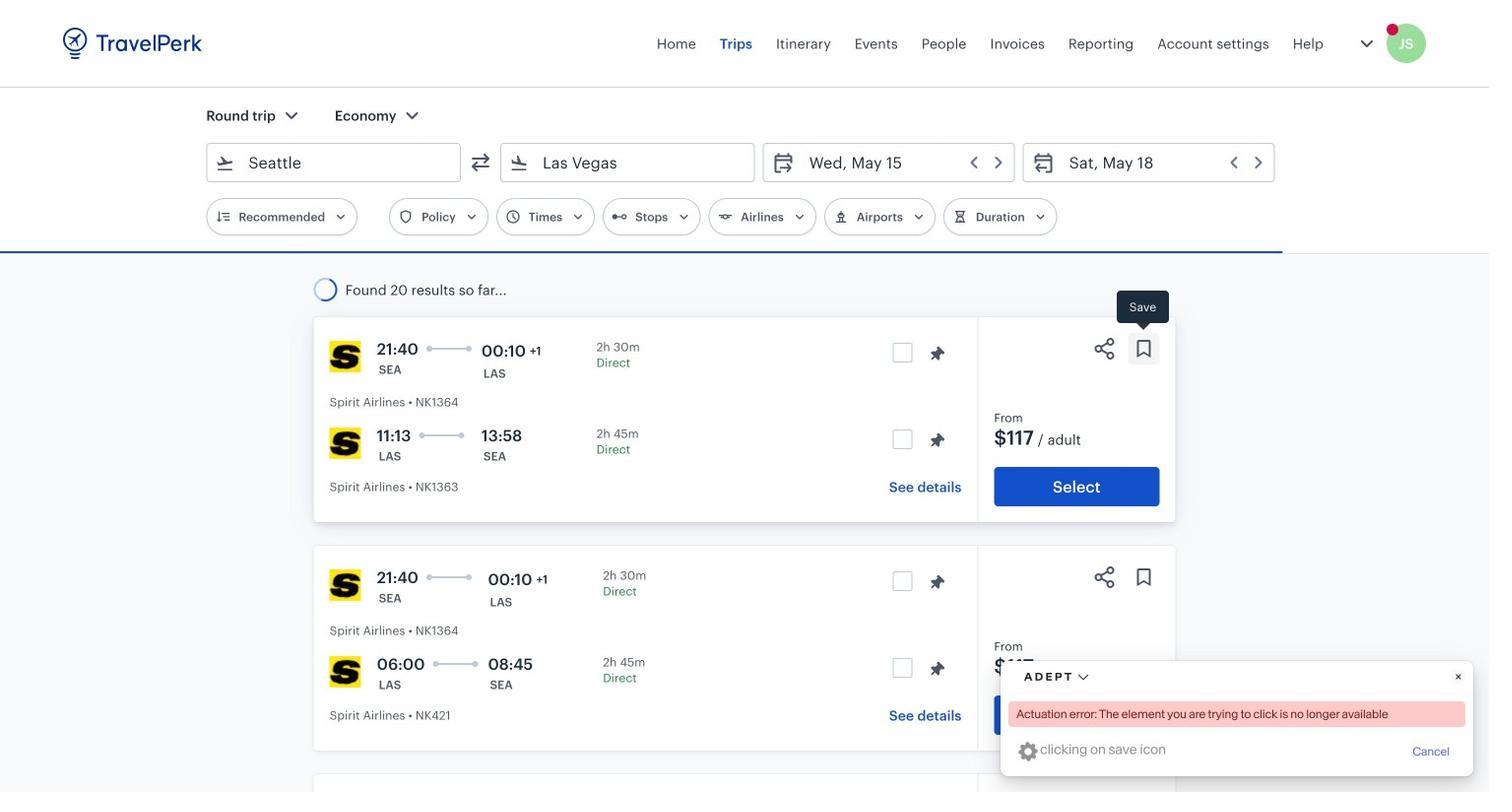 Task type: describe. For each thing, give the bounding box(es) containing it.
To search field
[[529, 147, 729, 178]]

1 spirit airlines image from the top
[[330, 341, 361, 372]]



Task type: vqa. For each thing, say whether or not it's contained in the screenshot.
Depart "TEXT FIELD"
no



Task type: locate. For each thing, give the bounding box(es) containing it.
1 vertical spatial spirit airlines image
[[330, 656, 361, 688]]

0 vertical spatial spirit airlines image
[[330, 428, 361, 459]]

From search field
[[235, 147, 434, 178]]

spirit airlines image
[[330, 341, 361, 372], [330, 656, 361, 688]]

1 vertical spatial spirit airlines image
[[330, 569, 361, 601]]

2 spirit airlines image from the top
[[330, 656, 361, 688]]

Depart field
[[796, 147, 1007, 178]]

Return field
[[1056, 147, 1267, 178]]

1 spirit airlines image from the top
[[330, 428, 361, 459]]

spirit airlines image
[[330, 428, 361, 459], [330, 569, 361, 601]]

2 spirit airlines image from the top
[[330, 569, 361, 601]]

0 vertical spatial spirit airlines image
[[330, 341, 361, 372]]

tooltip
[[1117, 291, 1170, 333]]



